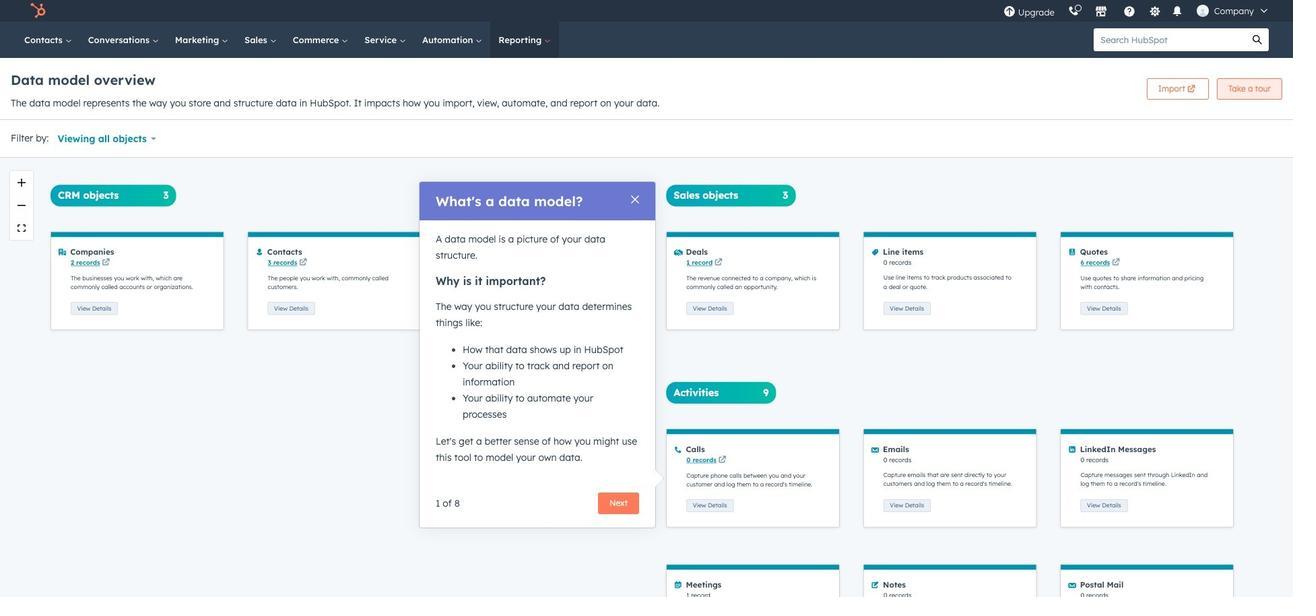 Task type: describe. For each thing, give the bounding box(es) containing it.
close image
[[631, 195, 639, 204]]

fit view image
[[18, 225, 26, 232]]



Task type: vqa. For each thing, say whether or not it's contained in the screenshot.
zoom in icon
yes



Task type: locate. For each thing, give the bounding box(es) containing it.
marketplaces image
[[1096, 6, 1108, 18]]

jacob simon image
[[1197, 5, 1209, 17]]

menu
[[997, 0, 1278, 22]]

Search HubSpot search field
[[1094, 28, 1247, 51]]

zoom in image
[[18, 179, 26, 187]]



